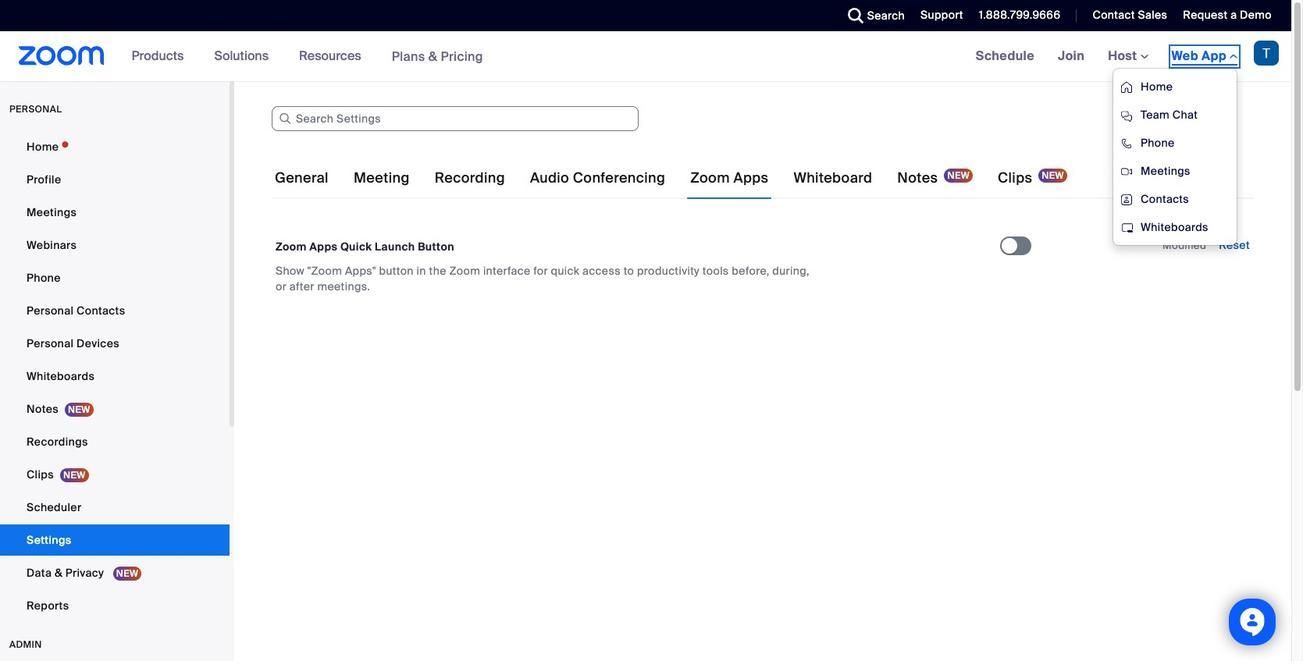 Task type: describe. For each thing, give the bounding box(es) containing it.
1 horizontal spatial meetings link
[[1113, 157, 1237, 185]]

show
[[276, 264, 305, 278]]

pricing
[[441, 48, 483, 64]]

tabs of my account settings page tab list
[[272, 156, 1070, 200]]

show "zoom apps" button in the zoom interface for quick access to productivity tools before, during, or after meetings.
[[276, 264, 810, 294]]

contact
[[1093, 8, 1135, 22]]

banner containing products
[[0, 31, 1291, 246]]

phone inside personal menu "menu"
[[27, 271, 61, 285]]

reset
[[1219, 238, 1250, 252]]

sales
[[1138, 8, 1168, 22]]

0 vertical spatial whiteboards link
[[1113, 213, 1237, 241]]

access
[[582, 264, 621, 278]]

clips inside personal menu "menu"
[[27, 468, 54, 482]]

team chat link
[[1113, 101, 1237, 129]]

resources button
[[299, 31, 368, 81]]

search button
[[836, 0, 909, 31]]

meeting
[[354, 169, 410, 187]]

recording
[[435, 169, 505, 187]]

product information navigation
[[120, 31, 495, 82]]

personal
[[9, 103, 62, 116]]

zoom apps quick launch button
[[276, 240, 454, 254]]

recordings link
[[0, 426, 230, 458]]

data
[[27, 566, 52, 580]]

data & privacy link
[[0, 557, 230, 589]]

products button
[[132, 31, 191, 81]]

contacts inside 'meetings' navigation
[[1141, 192, 1189, 206]]

profile picture image
[[1254, 41, 1279, 66]]

home link for the team chat link
[[1113, 73, 1237, 101]]

"zoom
[[307, 264, 342, 278]]

profile
[[27, 173, 61, 187]]

devices
[[77, 337, 119, 351]]

schedule
[[976, 48, 1035, 64]]

& for privacy
[[55, 566, 63, 580]]

reports link
[[0, 590, 230, 622]]

audio
[[530, 169, 569, 187]]

schedule link
[[964, 31, 1046, 81]]

reset button
[[1219, 238, 1250, 252]]

during,
[[772, 264, 810, 278]]

plans & pricing
[[392, 48, 483, 64]]

productivity
[[637, 264, 700, 278]]

modified
[[1163, 239, 1206, 252]]

team
[[1141, 108, 1170, 122]]

notes inside 'link'
[[27, 402, 59, 416]]

join
[[1058, 48, 1085, 64]]

app
[[1202, 48, 1227, 64]]

contact sales
[[1093, 8, 1168, 22]]

chat
[[1173, 108, 1198, 122]]

recordings
[[27, 435, 88, 449]]

contacts link
[[1113, 185, 1237, 213]]

demo
[[1240, 8, 1272, 22]]

host
[[1108, 48, 1140, 64]]

conferencing
[[573, 169, 665, 187]]

web
[[1172, 48, 1199, 64]]

request
[[1183, 8, 1228, 22]]

personal devices
[[27, 337, 119, 351]]

zoom apps
[[690, 169, 769, 187]]

apps"
[[345, 264, 376, 278]]

meetings inside personal menu "menu"
[[27, 205, 77, 219]]

personal contacts
[[27, 304, 125, 318]]

reports
[[27, 599, 69, 613]]

the
[[429, 264, 446, 278]]

1.888.799.9666
[[979, 8, 1061, 22]]

team chat
[[1141, 108, 1198, 122]]

zoom logo image
[[19, 46, 104, 66]]

personal for personal contacts
[[27, 304, 74, 318]]

search
[[867, 9, 905, 23]]

tools
[[703, 264, 729, 278]]



Task type: locate. For each thing, give the bounding box(es) containing it.
apps inside tabs of my account settings page tab list
[[734, 169, 769, 187]]

0 vertical spatial whiteboards
[[1141, 220, 1209, 234]]

0 vertical spatial zoom
[[690, 169, 730, 187]]

support
[[921, 8, 963, 22]]

request a demo
[[1183, 8, 1272, 22]]

personal menu menu
[[0, 131, 230, 623]]

banner
[[0, 31, 1291, 246]]

0 horizontal spatial phone
[[27, 271, 61, 285]]

webinars link
[[0, 230, 230, 261]]

0 vertical spatial home link
[[1113, 73, 1237, 101]]

personal devices link
[[0, 328, 230, 359]]

notes
[[897, 169, 938, 187], [27, 402, 59, 416]]

zoom for zoom apps quick launch button
[[276, 240, 307, 254]]

before,
[[732, 264, 770, 278]]

0 horizontal spatial clips
[[27, 468, 54, 482]]

personal contacts link
[[0, 295, 230, 326]]

quick
[[340, 240, 372, 254]]

1 horizontal spatial home
[[1141, 80, 1173, 94]]

personal down personal contacts
[[27, 337, 74, 351]]

plans & pricing link
[[392, 48, 483, 64], [392, 48, 483, 64]]

profile link
[[0, 164, 230, 195]]

1 vertical spatial apps
[[309, 240, 338, 254]]

settings
[[27, 533, 71, 547]]

host button
[[1108, 48, 1148, 64]]

whiteboards
[[1141, 220, 1209, 234], [27, 369, 95, 383]]

1 personal from the top
[[27, 304, 74, 318]]

notes inside tabs of my account settings page tab list
[[897, 169, 938, 187]]

0 horizontal spatial notes
[[27, 402, 59, 416]]

1 vertical spatial clips
[[27, 468, 54, 482]]

phone link down webinars link
[[0, 262, 230, 294]]

0 vertical spatial phone
[[1141, 136, 1175, 150]]

0 vertical spatial clips
[[998, 169, 1032, 187]]

1 horizontal spatial phone link
[[1113, 129, 1237, 157]]

whiteboards up the modified
[[1141, 220, 1209, 234]]

phone link down team chat
[[1113, 129, 1237, 157]]

meetings navigation
[[964, 31, 1291, 246]]

1 vertical spatial contacts
[[77, 304, 125, 318]]

1 vertical spatial personal
[[27, 337, 74, 351]]

button
[[379, 264, 414, 278]]

Search Settings text field
[[272, 106, 639, 131]]

home link up team chat
[[1113, 73, 1237, 101]]

join link
[[1046, 31, 1096, 81]]

after
[[290, 280, 314, 294]]

meetings.
[[317, 280, 370, 294]]

1 horizontal spatial apps
[[734, 169, 769, 187]]

2 vertical spatial zoom
[[449, 264, 480, 278]]

&
[[428, 48, 438, 64], [55, 566, 63, 580]]

0 vertical spatial meetings
[[1141, 164, 1191, 178]]

0 vertical spatial home
[[1141, 80, 1173, 94]]

home link up the profile link
[[0, 131, 230, 162]]

home inside personal menu "menu"
[[27, 140, 59, 154]]

in
[[417, 264, 426, 278]]

2 personal from the top
[[27, 337, 74, 351]]

0 horizontal spatial home link
[[0, 131, 230, 162]]

1 horizontal spatial home link
[[1113, 73, 1237, 101]]

admin
[[9, 639, 42, 651]]

1 horizontal spatial whiteboards link
[[1113, 213, 1237, 241]]

audio conferencing
[[530, 169, 665, 187]]

0 vertical spatial apps
[[734, 169, 769, 187]]

phone
[[1141, 136, 1175, 150], [27, 271, 61, 285]]

home inside 'meetings' navigation
[[1141, 80, 1173, 94]]

0 horizontal spatial phone link
[[0, 262, 230, 294]]

zoom inside tabs of my account settings page tab list
[[690, 169, 730, 187]]

privacy
[[65, 566, 104, 580]]

1.888.799.9666 button
[[967, 0, 1065, 31], [979, 8, 1061, 22]]

1 horizontal spatial meetings
[[1141, 164, 1191, 178]]

scheduler link
[[0, 492, 230, 523]]

webinars
[[27, 238, 77, 252]]

0 vertical spatial notes
[[897, 169, 938, 187]]

0 vertical spatial personal
[[27, 304, 74, 318]]

meetings inside navigation
[[1141, 164, 1191, 178]]

zoom inside show "zoom apps" button in the zoom interface for quick access to productivity tools before, during, or after meetings.
[[449, 264, 480, 278]]

home up team on the right top of the page
[[1141, 80, 1173, 94]]

& right data
[[55, 566, 63, 580]]

interface
[[483, 264, 531, 278]]

1 horizontal spatial notes
[[897, 169, 938, 187]]

zoom
[[690, 169, 730, 187], [276, 240, 307, 254], [449, 264, 480, 278]]

solutions
[[214, 48, 269, 64]]

1 horizontal spatial contacts
[[1141, 192, 1189, 206]]

launch
[[375, 240, 415, 254]]

button
[[418, 240, 454, 254]]

meetings up contacts link
[[1141, 164, 1191, 178]]

apps for zoom apps
[[734, 169, 769, 187]]

& right plans
[[428, 48, 438, 64]]

home up profile at the top left of the page
[[27, 140, 59, 154]]

1 vertical spatial whiteboards link
[[0, 361, 230, 392]]

1 vertical spatial notes
[[27, 402, 59, 416]]

contacts inside personal menu "menu"
[[77, 304, 125, 318]]

phone down the webinars
[[27, 271, 61, 285]]

request a demo link
[[1171, 0, 1291, 31], [1183, 8, 1272, 22]]

2 horizontal spatial zoom
[[690, 169, 730, 187]]

1 horizontal spatial whiteboards
[[1141, 220, 1209, 234]]

notes link
[[0, 394, 230, 425]]

a
[[1231, 8, 1237, 22]]

contacts
[[1141, 192, 1189, 206], [77, 304, 125, 318]]

1 vertical spatial home
[[27, 140, 59, 154]]

& for pricing
[[428, 48, 438, 64]]

0 horizontal spatial &
[[55, 566, 63, 580]]

meetings link down the team chat link
[[1113, 157, 1237, 185]]

home
[[1141, 80, 1173, 94], [27, 140, 59, 154]]

or
[[276, 280, 287, 294]]

0 horizontal spatial zoom
[[276, 240, 307, 254]]

meetings up the webinars
[[27, 205, 77, 219]]

0 horizontal spatial meetings link
[[0, 197, 230, 228]]

1 vertical spatial meetings
[[27, 205, 77, 219]]

whiteboards inside 'meetings' navigation
[[1141, 220, 1209, 234]]

web app button
[[1172, 48, 1238, 66]]

contact sales link
[[1081, 0, 1171, 31], [1093, 8, 1168, 22]]

for
[[533, 264, 548, 278]]

products
[[132, 48, 184, 64]]

0 vertical spatial meetings link
[[1113, 157, 1237, 185]]

0 horizontal spatial contacts
[[77, 304, 125, 318]]

settings link
[[0, 525, 230, 556]]

& inside personal menu "menu"
[[55, 566, 63, 580]]

0 vertical spatial phone link
[[1113, 129, 1237, 157]]

zoom for zoom apps
[[690, 169, 730, 187]]

phone link
[[1113, 129, 1237, 157], [0, 262, 230, 294]]

1 vertical spatial &
[[55, 566, 63, 580]]

data & privacy
[[27, 566, 107, 580]]

phone down team on the right top of the page
[[1141, 136, 1175, 150]]

quick
[[551, 264, 580, 278]]

support link
[[909, 0, 967, 31], [921, 8, 963, 22]]

resources
[[299, 48, 361, 64]]

1 horizontal spatial zoom
[[449, 264, 480, 278]]

personal for personal devices
[[27, 337, 74, 351]]

1 horizontal spatial phone
[[1141, 136, 1175, 150]]

solutions button
[[214, 31, 276, 81]]

0 vertical spatial contacts
[[1141, 192, 1189, 206]]

contacts up devices
[[77, 304, 125, 318]]

0 horizontal spatial whiteboards link
[[0, 361, 230, 392]]

apps
[[734, 169, 769, 187], [309, 240, 338, 254]]

home link inside 'meetings' navigation
[[1113, 73, 1237, 101]]

0 vertical spatial &
[[428, 48, 438, 64]]

1 vertical spatial meetings link
[[0, 197, 230, 228]]

whiteboards down the personal devices
[[27, 369, 95, 383]]

whiteboards link
[[1113, 213, 1237, 241], [0, 361, 230, 392]]

clips
[[998, 169, 1032, 187], [27, 468, 54, 482]]

meetings link up webinars link
[[0, 197, 230, 228]]

whiteboard
[[794, 169, 872, 187]]

1 horizontal spatial clips
[[998, 169, 1032, 187]]

clips link
[[0, 459, 230, 490]]

home link for the profile link
[[0, 131, 230, 162]]

personal up the personal devices
[[27, 304, 74, 318]]

1 vertical spatial whiteboards
[[27, 369, 95, 383]]

apps for zoom apps quick launch button
[[309, 240, 338, 254]]

phone inside 'meetings' navigation
[[1141, 136, 1175, 150]]

1 vertical spatial zoom
[[276, 240, 307, 254]]

1 horizontal spatial &
[[428, 48, 438, 64]]

0 horizontal spatial apps
[[309, 240, 338, 254]]

plans
[[392, 48, 425, 64]]

contacts up the modified
[[1141, 192, 1189, 206]]

0 horizontal spatial home
[[27, 140, 59, 154]]

1 vertical spatial phone link
[[0, 262, 230, 294]]

meetings link
[[1113, 157, 1237, 185], [0, 197, 230, 228]]

to
[[624, 264, 634, 278]]

0 horizontal spatial meetings
[[27, 205, 77, 219]]

web app
[[1172, 48, 1227, 64]]

scheduler
[[27, 500, 82, 515]]

0 horizontal spatial whiteboards
[[27, 369, 95, 383]]

whiteboards inside personal menu "menu"
[[27, 369, 95, 383]]

clips inside tabs of my account settings page tab list
[[998, 169, 1032, 187]]

1 vertical spatial phone
[[27, 271, 61, 285]]

1 vertical spatial home link
[[0, 131, 230, 162]]

general
[[275, 169, 329, 187]]

& inside product information navigation
[[428, 48, 438, 64]]



Task type: vqa. For each thing, say whether or not it's contained in the screenshot.
Personal to the top
yes



